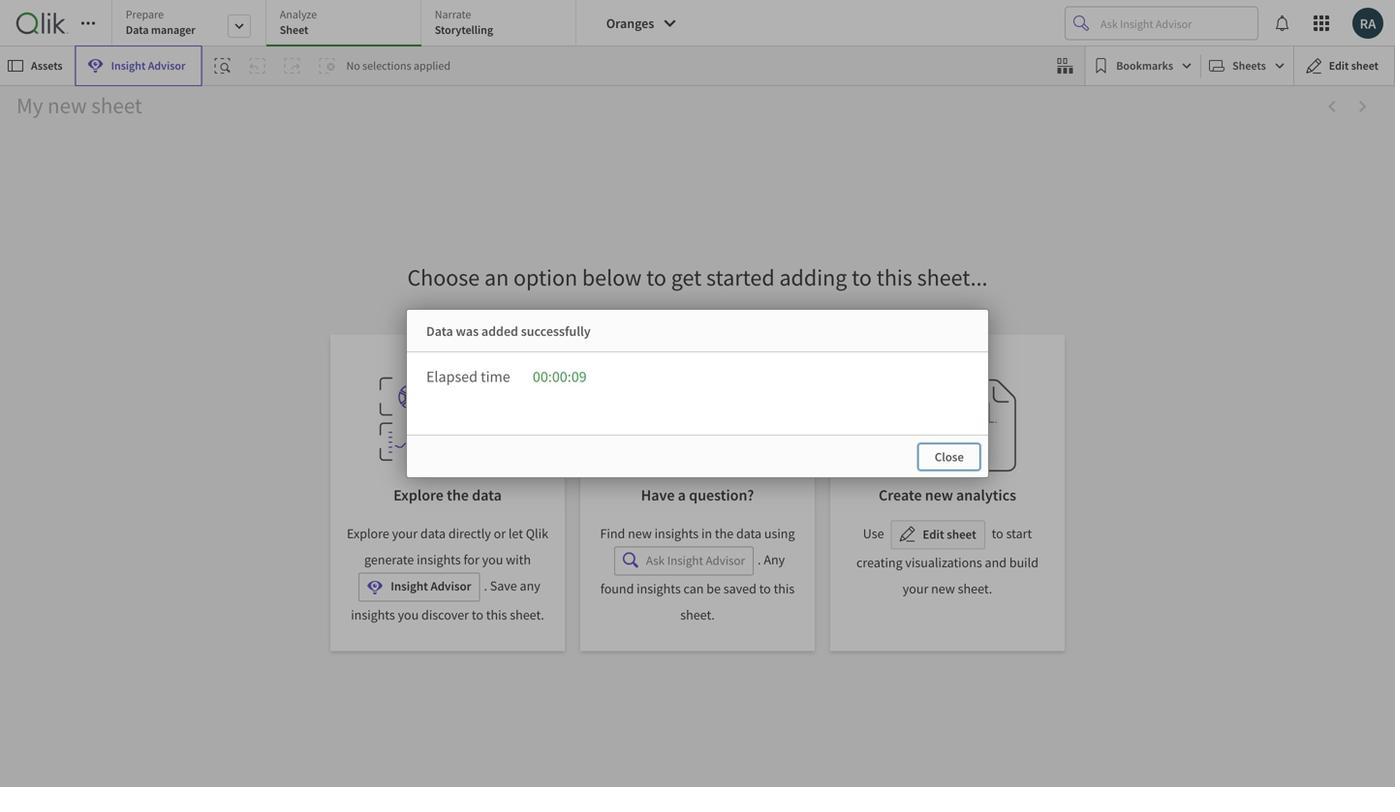 Task type: vqa. For each thing, say whether or not it's contained in the screenshot.
the topmost you
yes



Task type: locate. For each thing, give the bounding box(es) containing it.
0 horizontal spatial insight
[[391, 579, 428, 594]]

your up generate
[[392, 525, 418, 543]]

analyze sheet
[[280, 7, 317, 37]]

search image
[[623, 552, 646, 569]]

new
[[925, 486, 953, 505], [628, 525, 652, 543], [931, 580, 955, 598]]

data
[[126, 22, 149, 37], [426, 323, 453, 340]]

elapsed
[[426, 367, 478, 387]]

0 vertical spatial your
[[392, 525, 418, 543]]

0 horizontal spatial this
[[486, 607, 507, 624]]

applied
[[414, 58, 451, 73]]

creating
[[857, 554, 903, 572]]

choose an option below to get started adding to this sheet...
[[407, 263, 988, 292]]

this down any
[[774, 580, 795, 598]]

dialog
[[0, 0, 1395, 788]]

1 vertical spatial you
[[398, 607, 419, 624]]

an
[[484, 263, 509, 292]]

get
[[671, 263, 702, 292]]

0 vertical spatial new
[[925, 486, 953, 505]]

sheet.
[[958, 580, 992, 598], [510, 607, 544, 624], [680, 607, 715, 624]]

1 vertical spatial edit
[[923, 527, 944, 543]]

1 vertical spatial sheet
[[947, 527, 977, 543]]

0 vertical spatial edit
[[1329, 58, 1349, 73]]

sheet
[[280, 22, 308, 37]]

sheets
[[1233, 58, 1266, 73]]

new for create
[[925, 486, 953, 505]]

generate
[[364, 551, 414, 569]]

0 vertical spatial advisor
[[706, 553, 745, 569]]

to right "discover"
[[472, 607, 483, 624]]

1 horizontal spatial you
[[482, 551, 503, 569]]

1 horizontal spatial sheet.
[[680, 607, 715, 624]]

edit inside button
[[1329, 58, 1349, 73]]

insights
[[655, 525, 699, 543], [417, 551, 461, 569], [637, 580, 681, 598], [351, 607, 395, 624]]

selections
[[363, 58, 411, 73]]

1 horizontal spatial edit
[[1329, 58, 1349, 73]]

edit image
[[900, 526, 923, 543]]

successfully
[[521, 323, 591, 340]]

data left directly
[[420, 525, 446, 543]]

your inside to start creating visualizations and build your new sheet.
[[903, 580, 929, 598]]

1 vertical spatial the
[[715, 525, 734, 543]]

sheet. inside . any found insights can be saved to this sheet.
[[680, 607, 715, 624]]

no selections applied
[[346, 58, 451, 73]]

discover
[[422, 607, 469, 624]]

0 horizontal spatial sheet
[[947, 527, 977, 543]]

insight
[[667, 553, 703, 569], [391, 579, 428, 594]]

to inside to start creating visualizations and build your new sheet.
[[992, 525, 1004, 543]]

explore up generate
[[347, 525, 389, 543]]

0 horizontal spatial the
[[447, 486, 469, 505]]

. left any
[[758, 551, 761, 569]]

build
[[1009, 554, 1039, 572]]

1 horizontal spatial this
[[774, 580, 795, 598]]

advisor up be
[[706, 553, 745, 569]]

1 horizontal spatial edit sheet
[[1329, 58, 1379, 73]]

adding
[[779, 263, 847, 292]]

your inside explore your data directly or let qlik generate insights for you with
[[392, 525, 418, 543]]

tab list containing prepare
[[111, 0, 583, 48]]

0 vertical spatial explore
[[394, 486, 444, 505]]

data down prepare
[[126, 22, 149, 37]]

sheet. inside to start creating visualizations and build your new sheet.
[[958, 580, 992, 598]]

0 horizontal spatial edit
[[923, 527, 944, 543]]

0 vertical spatial edit sheet
[[1329, 58, 1379, 73]]

new right find
[[628, 525, 652, 543]]

to start creating visualizations and build your new sheet.
[[857, 525, 1039, 598]]

start
[[1006, 525, 1032, 543]]

saved
[[724, 580, 757, 598]]

edit right sheets
[[1329, 58, 1349, 73]]

0 vertical spatial .
[[758, 551, 761, 569]]

insights inside . save any insights you discover to this sheet.
[[351, 607, 395, 624]]

.
[[758, 551, 761, 569], [484, 577, 487, 595]]

data left was
[[426, 323, 453, 340]]

choose an option below to get started adding to this sheet... application
[[0, 0, 1395, 788]]

1 horizontal spatial sheet
[[1351, 58, 1379, 73]]

insights down the ask
[[637, 580, 681, 598]]

data for the
[[472, 486, 502, 505]]

qlik
[[526, 525, 548, 543]]

analyze
[[280, 7, 317, 22]]

visualizations
[[905, 554, 982, 572]]

data left using on the right bottom
[[736, 525, 762, 543]]

assets button
[[4, 50, 70, 81]]

0 horizontal spatial data
[[420, 525, 446, 543]]

0 vertical spatial sheet
[[1351, 58, 1379, 73]]

0 horizontal spatial explore
[[347, 525, 389, 543]]

sheet
[[1351, 58, 1379, 73], [947, 527, 977, 543]]

your down visualizations
[[903, 580, 929, 598]]

1 vertical spatial new
[[628, 525, 652, 543]]

you inside . save any insights you discover to this sheet.
[[398, 607, 419, 624]]

in
[[701, 525, 712, 543]]

1 horizontal spatial .
[[758, 551, 761, 569]]

1 vertical spatial insight
[[391, 579, 428, 594]]

you down insight advisor
[[398, 607, 419, 624]]

tab list
[[111, 0, 583, 48]]

sheet. down the can
[[680, 607, 715, 624]]

explore inside explore your data directly or let qlik generate insights for you with
[[347, 525, 389, 543]]

explore for explore the data
[[394, 486, 444, 505]]

advisor
[[706, 553, 745, 569], [431, 579, 471, 594]]

found
[[601, 580, 634, 598]]

the
[[447, 486, 469, 505], [715, 525, 734, 543]]

manager
[[151, 22, 195, 37]]

you inside explore your data directly or let qlik generate insights for you with
[[482, 551, 503, 569]]

1 horizontal spatial data
[[472, 486, 502, 505]]

time
[[481, 367, 510, 387]]

0 horizontal spatial edit sheet
[[923, 527, 977, 543]]

this left sheet... at the right of page
[[877, 263, 913, 292]]

close button
[[918, 444, 981, 471]]

insights left the "in"
[[655, 525, 699, 543]]

selections tool image
[[1057, 58, 1073, 74]]

to left start
[[992, 525, 1004, 543]]

edit sheet inside button
[[1329, 58, 1379, 73]]

1 horizontal spatial explore
[[394, 486, 444, 505]]

this down save
[[486, 607, 507, 624]]

0 horizontal spatial your
[[392, 525, 418, 543]]

can
[[684, 580, 704, 598]]

with
[[506, 551, 531, 569]]

was
[[456, 323, 479, 340]]

0 horizontal spatial sheet.
[[510, 607, 544, 624]]

the right the "in"
[[715, 525, 734, 543]]

explore
[[394, 486, 444, 505], [347, 525, 389, 543]]

you right for
[[482, 551, 503, 569]]

any
[[764, 551, 785, 569]]

1 vertical spatial edit sheet
[[923, 527, 977, 543]]

this inside . save any insights you discover to this sheet.
[[486, 607, 507, 624]]

sheet. down any
[[510, 607, 544, 624]]

sheet. inside . save any insights you discover to this sheet.
[[510, 607, 544, 624]]

data inside explore your data directly or let qlik generate insights for you with
[[420, 525, 446, 543]]

0 horizontal spatial data
[[126, 22, 149, 37]]

to
[[646, 263, 667, 292], [852, 263, 872, 292], [992, 525, 1004, 543], [759, 580, 771, 598], [472, 607, 483, 624]]

1 horizontal spatial data
[[426, 323, 453, 340]]

data
[[472, 486, 502, 505], [420, 525, 446, 543], [736, 525, 762, 543]]

sheet. down and at the bottom right of the page
[[958, 580, 992, 598]]

. left save
[[484, 577, 487, 595]]

new right create
[[925, 486, 953, 505]]

1 vertical spatial your
[[903, 580, 929, 598]]

0 vertical spatial this
[[877, 263, 913, 292]]

2 horizontal spatial sheet.
[[958, 580, 992, 598]]

1 vertical spatial data
[[426, 323, 453, 340]]

1 vertical spatial explore
[[347, 525, 389, 543]]

have a question?
[[641, 486, 754, 505]]

1 vertical spatial .
[[484, 577, 487, 595]]

directly
[[448, 525, 491, 543]]

2 horizontal spatial data
[[736, 525, 762, 543]]

0 horizontal spatial .
[[484, 577, 487, 595]]

explore up explore your data directly or let qlik generate insights for you with
[[394, 486, 444, 505]]

. inside . any found insights can be saved to this sheet.
[[758, 551, 761, 569]]

insight down generate
[[391, 579, 428, 594]]

1 horizontal spatial insight
[[667, 553, 703, 569]]

this
[[877, 263, 913, 292], [774, 580, 795, 598], [486, 607, 507, 624]]

data up or
[[472, 486, 502, 505]]

edit
[[1329, 58, 1349, 73], [923, 527, 944, 543]]

0 vertical spatial you
[[482, 551, 503, 569]]

advisor up "discover"
[[431, 579, 471, 594]]

insight up the can
[[667, 553, 703, 569]]

create
[[879, 486, 922, 505]]

insights down generate
[[351, 607, 395, 624]]

dialog containing elapsed time
[[0, 0, 1395, 788]]

insights inside . any found insights can be saved to this sheet.
[[637, 580, 681, 598]]

0 vertical spatial the
[[447, 486, 469, 505]]

you
[[482, 551, 503, 569], [398, 607, 419, 624]]

create new analytics
[[879, 486, 1016, 505]]

storytelling
[[435, 22, 493, 37]]

0 vertical spatial data
[[126, 22, 149, 37]]

edit sheet
[[1329, 58, 1379, 73], [923, 527, 977, 543]]

or
[[494, 525, 506, 543]]

edit up visualizations
[[923, 527, 944, 543]]

to inside . save any insights you discover to this sheet.
[[472, 607, 483, 624]]

new down visualizations
[[931, 580, 955, 598]]

new inside to start creating visualizations and build your new sheet.
[[931, 580, 955, 598]]

1 horizontal spatial the
[[715, 525, 734, 543]]

. inside . save any insights you discover to this sheet.
[[484, 577, 487, 595]]

0 horizontal spatial you
[[398, 607, 419, 624]]

2 vertical spatial this
[[486, 607, 507, 624]]

insights up insight advisor
[[417, 551, 461, 569]]

data inside prepare data manager
[[126, 22, 149, 37]]

2 vertical spatial new
[[931, 580, 955, 598]]

1 vertical spatial this
[[774, 580, 795, 598]]

. save any insights you discover to this sheet.
[[351, 577, 544, 624]]

the up directly
[[447, 486, 469, 505]]

0 horizontal spatial advisor
[[431, 579, 471, 594]]

1 horizontal spatial your
[[903, 580, 929, 598]]

to right saved
[[759, 580, 771, 598]]

0 vertical spatial insight
[[667, 553, 703, 569]]

your
[[392, 525, 418, 543], [903, 580, 929, 598]]

have
[[641, 486, 675, 505]]



Task type: describe. For each thing, give the bounding box(es) containing it.
prepare data manager
[[126, 7, 195, 37]]

for
[[464, 551, 479, 569]]

use
[[863, 525, 887, 543]]

analytics
[[956, 486, 1016, 505]]

no
[[346, 58, 360, 73]]

insights inside explore your data directly or let qlik generate insights for you with
[[417, 551, 461, 569]]

sheet. for data
[[510, 607, 544, 624]]

any
[[520, 577, 540, 595]]

Ask Insight Advisor text field
[[1097, 8, 1258, 39]]

assets
[[31, 58, 63, 73]]

find new insights in the data using
[[600, 525, 795, 543]]

ask
[[646, 553, 665, 569]]

explore your data directly or let qlik generate insights for you with
[[347, 525, 548, 569]]

narrate storytelling
[[435, 7, 493, 37]]

bookmarks button
[[1089, 50, 1197, 81]]

using
[[764, 525, 795, 543]]

started
[[706, 263, 775, 292]]

sheet. for analytics
[[958, 580, 992, 598]]

a
[[678, 486, 686, 505]]

narrate
[[435, 7, 471, 22]]

added
[[481, 323, 518, 340]]

sheets button
[[1205, 50, 1289, 81]]

data was added successfully
[[426, 323, 591, 340]]

insight advisor
[[391, 579, 471, 594]]

and
[[985, 554, 1007, 572]]

option
[[514, 263, 578, 292]]

. any found insights can be saved to this sheet.
[[601, 551, 795, 624]]

1 vertical spatial advisor
[[431, 579, 471, 594]]

find
[[600, 525, 625, 543]]

let
[[509, 525, 523, 543]]

ask insight advisor
[[646, 553, 745, 569]]

explore the data
[[394, 486, 502, 505]]

edit sheet button
[[1293, 46, 1395, 86]]

below
[[582, 263, 642, 292]]

data for your
[[420, 525, 446, 543]]

be
[[707, 580, 721, 598]]

bookmarks
[[1116, 58, 1173, 73]]

1 horizontal spatial advisor
[[706, 553, 745, 569]]

sheet inside edit sheet button
[[1351, 58, 1379, 73]]

elapsed time
[[426, 367, 510, 387]]

choose
[[407, 263, 480, 292]]

to left get
[[646, 263, 667, 292]]

question?
[[689, 486, 754, 505]]

sheet...
[[917, 263, 988, 292]]

to inside . any found insights can be saved to this sheet.
[[759, 580, 771, 598]]

prepare
[[126, 7, 164, 22]]

to right adding
[[852, 263, 872, 292]]

new for find
[[628, 525, 652, 543]]

00:00:09
[[533, 367, 587, 387]]

this inside . any found insights can be saved to this sheet.
[[774, 580, 795, 598]]

. for question?
[[758, 551, 761, 569]]

tab list inside choose an option below to get started adding to this sheet... application
[[111, 0, 583, 48]]

save
[[490, 577, 517, 595]]

2 horizontal spatial this
[[877, 263, 913, 292]]

. for data
[[484, 577, 487, 595]]

explore for explore your data directly or let qlik generate insights for you with
[[347, 525, 389, 543]]

close
[[935, 449, 964, 465]]



